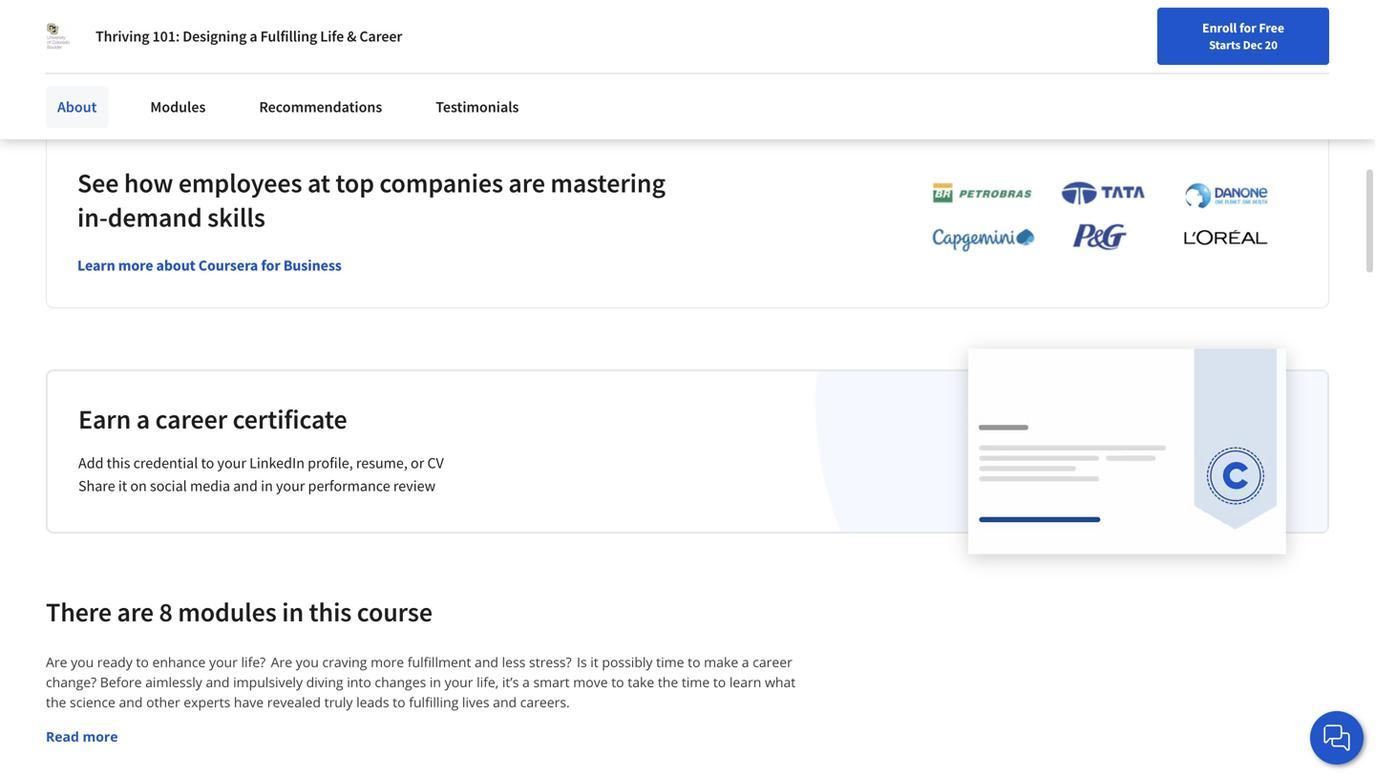 Task type: locate. For each thing, give the bounding box(es) containing it.
september
[[333, 23, 395, 40]]

0 vertical spatial career
[[155, 403, 227, 436]]

are left 8
[[117, 596, 154, 629]]

1 horizontal spatial linkedin
[[249, 454, 305, 473]]

0 vertical spatial for
[[1240, 19, 1257, 36]]

read
[[46, 728, 79, 746]]

to
[[71, 25, 82, 42], [201, 454, 214, 473], [136, 654, 149, 672], [688, 654, 701, 672], [612, 674, 624, 692], [713, 674, 726, 692], [393, 694, 406, 712]]

in right media
[[261, 477, 273, 496]]

are left mastering
[[509, 166, 545, 200]]

demand
[[108, 201, 202, 234]]

enroll for free starts dec 20
[[1203, 19, 1285, 53]]

cv
[[427, 454, 444, 473]]

it inside are you ready to enhance your life?  are you craving more fulfillment and less stress?  is it possibly time to make a career change? before aimlessly and impulsively diving into changes in your life, it's a smart move to take the time to learn what the science and other experts have revealed truly leads to fulfilling lives and careers.
[[591, 654, 599, 672]]

earn
[[78, 403, 131, 436]]

time down make on the right bottom of page
[[682, 674, 710, 692]]

and right media
[[233, 477, 258, 496]]

1 you from the left
[[71, 654, 94, 672]]

0 vertical spatial more
[[118, 256, 153, 275]]

2 vertical spatial more
[[83, 728, 118, 746]]

a
[[250, 27, 257, 46], [136, 403, 150, 436], [742, 654, 749, 672], [523, 674, 530, 692]]

1 horizontal spatial add
[[78, 454, 104, 473]]

2 vertical spatial in
[[430, 674, 441, 692]]

more for learn more about coursera for business
[[118, 256, 153, 275]]

and down it's at bottom
[[493, 694, 517, 712]]

find
[[901, 60, 926, 77]]

chat with us image
[[1322, 723, 1353, 754]]

enroll
[[1203, 19, 1237, 36]]

0 horizontal spatial linkedin
[[113, 25, 161, 42]]

you
[[71, 654, 94, 672], [296, 654, 319, 672]]

career up what
[[753, 654, 793, 672]]

for left business
[[261, 256, 280, 275]]

add up coursera image
[[46, 25, 68, 42]]

about link
[[46, 86, 108, 128]]

0 horizontal spatial add
[[46, 25, 68, 42]]

to down possibly
[[612, 674, 624, 692]]

english
[[1065, 60, 1112, 79]]

more
[[118, 256, 153, 275], [371, 654, 404, 672], [83, 728, 118, 746]]

are up change?
[[46, 654, 67, 672]]

0 vertical spatial the
[[658, 674, 678, 692]]

1 vertical spatial in
[[282, 596, 304, 629]]

about
[[57, 97, 97, 117]]

0 horizontal spatial it
[[118, 477, 127, 496]]

1 horizontal spatial in
[[282, 596, 304, 629]]

1 horizontal spatial career
[[753, 654, 793, 672]]

and
[[233, 477, 258, 496], [475, 654, 499, 672], [206, 674, 230, 692], [119, 694, 143, 712], [493, 694, 517, 712]]

101:
[[152, 27, 180, 46]]

truly
[[324, 694, 353, 712]]

are up impulsively at the left of page
[[271, 654, 292, 672]]

in up fulfilling
[[430, 674, 441, 692]]

more for read more
[[83, 728, 118, 746]]

1 vertical spatial add
[[78, 454, 104, 473]]

career up credential
[[155, 403, 227, 436]]

0 horizontal spatial the
[[46, 694, 66, 712]]

1 horizontal spatial are
[[271, 654, 292, 672]]

recommendations
[[259, 97, 382, 117]]

0 vertical spatial in
[[261, 477, 273, 496]]

resume,
[[356, 454, 408, 473]]

mastering
[[551, 166, 666, 200]]

testimonials
[[436, 97, 519, 117]]

to up coursera image
[[71, 25, 82, 42]]

the right take at the bottom left of page
[[658, 674, 678, 692]]

earn a career certificate
[[78, 403, 347, 436]]

1 horizontal spatial for
[[1240, 19, 1257, 36]]

1 vertical spatial more
[[371, 654, 404, 672]]

0 horizontal spatial this
[[107, 454, 130, 473]]

modules
[[150, 97, 206, 117]]

this up craving
[[309, 596, 352, 629]]

your
[[85, 25, 110, 42], [929, 60, 954, 77], [217, 454, 246, 473], [276, 477, 305, 496], [209, 654, 238, 672], [445, 674, 473, 692]]

1 vertical spatial it
[[591, 654, 599, 672]]

None search field
[[272, 50, 587, 88]]

a right it's at bottom
[[523, 674, 530, 692]]

to up media
[[201, 454, 214, 473]]

starts
[[1209, 37, 1241, 53]]

it
[[118, 477, 127, 496], [591, 654, 599, 672]]

skills
[[207, 201, 265, 234]]

more right learn
[[118, 256, 153, 275]]

for
[[1240, 19, 1257, 36], [261, 256, 280, 275]]

add to your linkedin profile
[[46, 25, 200, 42]]

0 horizontal spatial are
[[46, 654, 67, 672]]

review
[[393, 477, 436, 496]]

1 are from the left
[[46, 654, 67, 672]]

linkedin
[[113, 25, 161, 42], [249, 454, 305, 473]]

is
[[577, 654, 587, 672]]

to down 'changes'
[[393, 694, 406, 712]]

0 vertical spatial linkedin
[[113, 25, 161, 42]]

other
[[146, 694, 180, 712]]

1 vertical spatial are
[[117, 596, 154, 629]]

0 horizontal spatial are
[[117, 596, 154, 629]]

are
[[509, 166, 545, 200], [117, 596, 154, 629]]

into
[[347, 674, 371, 692]]

0 vertical spatial this
[[107, 454, 130, 473]]

0 vertical spatial are
[[509, 166, 545, 200]]

it left on
[[118, 477, 127, 496]]

the down change?
[[46, 694, 66, 712]]

in-
[[77, 201, 108, 234]]

recommendations link
[[248, 86, 394, 128]]

how
[[124, 166, 173, 200]]

in inside add this credential to your linkedin profile, resume, or cv share it on social media and in your performance review
[[261, 477, 273, 496]]

ready
[[97, 654, 133, 672]]

8
[[159, 596, 173, 629]]

add up share
[[78, 454, 104, 473]]

0 horizontal spatial career
[[155, 403, 227, 436]]

a right earn
[[136, 403, 150, 436]]

time right possibly
[[656, 654, 684, 672]]

employees
[[178, 166, 302, 200]]

a left fulfilling
[[250, 27, 257, 46]]

1 horizontal spatial you
[[296, 654, 319, 672]]

more inside read more button
[[83, 728, 118, 746]]

2 horizontal spatial in
[[430, 674, 441, 692]]

individuals
[[55, 10, 127, 29]]

1 horizontal spatial career
[[984, 60, 1021, 77]]

your left performance
[[276, 477, 305, 496]]

more inside are you ready to enhance your life?  are you craving more fulfillment and less stress?  is it possibly time to make a career change? before aimlessly and impulsively diving into changes in your life, it's a smart move to take the time to learn what the science and other experts have revealed truly leads to fulfilling lives and careers.
[[371, 654, 404, 672]]

and inside add this credential to your linkedin profile, resume, or cv share it on social media and in your performance review
[[233, 477, 258, 496]]

career
[[155, 403, 227, 436], [753, 654, 793, 672]]

possibly
[[602, 654, 653, 672]]

in right modules
[[282, 596, 304, 629]]

the
[[658, 674, 678, 692], [46, 694, 66, 712]]

are
[[46, 654, 67, 672], [271, 654, 292, 672]]

fulfilling
[[260, 27, 317, 46]]

linkedin down certificate
[[249, 454, 305, 473]]

at
[[308, 166, 330, 200]]

career right &
[[360, 27, 402, 46]]

1 vertical spatial for
[[261, 256, 280, 275]]

career right new
[[984, 60, 1021, 77]]

this inside add this credential to your linkedin profile, resume, or cv share it on social media and in your performance review
[[107, 454, 130, 473]]

a up the learn
[[742, 654, 749, 672]]

1 horizontal spatial it
[[591, 654, 599, 672]]

1 horizontal spatial this
[[309, 596, 352, 629]]

0 horizontal spatial you
[[71, 654, 94, 672]]

linkedin inside add this credential to your linkedin profile, resume, or cv share it on social media and in your performance review
[[249, 454, 305, 473]]

leads
[[356, 694, 389, 712]]

business
[[283, 256, 342, 275]]

1 vertical spatial linkedin
[[249, 454, 305, 473]]

thriving 101: designing a fulfilling life & career
[[96, 27, 402, 46]]

1 horizontal spatial are
[[509, 166, 545, 200]]

0 vertical spatial career
[[360, 27, 402, 46]]

this
[[107, 454, 130, 473], [309, 596, 352, 629]]

see
[[77, 166, 119, 200]]

1 vertical spatial career
[[753, 654, 793, 672]]

it right is
[[591, 654, 599, 672]]

it's
[[502, 674, 519, 692]]

you up diving
[[296, 654, 319, 672]]

more down science
[[83, 728, 118, 746]]

add inside add this credential to your linkedin profile, resume, or cv share it on social media and in your performance review
[[78, 454, 104, 473]]

this up on
[[107, 454, 130, 473]]

more up 'changes'
[[371, 654, 404, 672]]

0 horizontal spatial in
[[261, 477, 273, 496]]

1 vertical spatial career
[[984, 60, 1021, 77]]

about
[[156, 256, 196, 275]]

linkedin left the profile
[[113, 25, 161, 42]]

time
[[656, 654, 684, 672], [682, 674, 710, 692]]

0 vertical spatial add
[[46, 25, 68, 42]]

0 vertical spatial it
[[118, 477, 127, 496]]

social
[[150, 477, 187, 496]]

profile
[[164, 25, 200, 42]]

are inside the see how employees at top companies are mastering in-demand skills
[[509, 166, 545, 200]]

career
[[360, 27, 402, 46], [984, 60, 1021, 77]]

you up change?
[[71, 654, 94, 672]]

add
[[46, 25, 68, 42], [78, 454, 104, 473]]

your right find
[[929, 60, 954, 77]]

show notifications image
[[1174, 62, 1197, 85]]

life
[[320, 27, 344, 46]]

in
[[261, 477, 273, 496], [282, 596, 304, 629], [430, 674, 441, 692]]

for up dec
[[1240, 19, 1257, 36]]

2 are from the left
[[271, 654, 292, 672]]

add for add this credential to your linkedin profile, resume, or cv share it on social media and in your performance review
[[78, 454, 104, 473]]



Task type: vqa. For each thing, say whether or not it's contained in the screenshot.
it within Add this credential to your LinkedIn profile, resume, or CV Share it on social media and in your performance review
yes



Task type: describe. For each thing, give the bounding box(es) containing it.
in inside are you ready to enhance your life?  are you craving more fulfillment and less stress?  is it possibly time to make a career change? before aimlessly and impulsively diving into changes in your life, it's a smart move to take the time to learn what the science and other experts have revealed truly leads to fulfilling lives and careers.
[[430, 674, 441, 692]]

&
[[347, 27, 357, 46]]

craving
[[322, 654, 367, 672]]

university of colorado boulder image
[[46, 23, 73, 50]]

revealed
[[267, 694, 321, 712]]

profile,
[[308, 454, 353, 473]]

1 vertical spatial the
[[46, 694, 66, 712]]

fulfilling
[[409, 694, 459, 712]]

0 horizontal spatial career
[[360, 27, 402, 46]]

your right university of colorado boulder image
[[85, 25, 110, 42]]

coursera enterprise logos image
[[904, 180, 1286, 263]]

new
[[957, 60, 982, 77]]

1 horizontal spatial the
[[658, 674, 678, 692]]

dec
[[1243, 37, 1263, 53]]

lives
[[462, 694, 490, 712]]

0 horizontal spatial for
[[261, 256, 280, 275]]

aimlessly
[[145, 674, 202, 692]]

what
[[765, 674, 796, 692]]

life,
[[477, 674, 499, 692]]

modules
[[178, 596, 277, 629]]

to left make on the right bottom of page
[[688, 654, 701, 672]]

learn more about coursera for business
[[77, 256, 342, 275]]

move
[[573, 674, 608, 692]]

impulsively
[[233, 674, 303, 692]]

for individuals
[[31, 10, 127, 29]]

to inside add this credential to your linkedin profile, resume, or cv share it on social media and in your performance review
[[201, 454, 214, 473]]

coursera career certificate image
[[969, 349, 1287, 554]]

0 vertical spatial time
[[656, 654, 684, 672]]

or
[[411, 454, 424, 473]]

learn
[[730, 674, 762, 692]]

smart
[[533, 674, 570, 692]]

have
[[234, 694, 264, 712]]

add for add to your linkedin profile
[[46, 25, 68, 42]]

fulfillment
[[408, 654, 471, 672]]

companies
[[380, 166, 503, 200]]

see how employees at top companies are mastering in-demand skills
[[77, 166, 666, 234]]

english button
[[1031, 38, 1146, 100]]

and down the before
[[119, 694, 143, 712]]

find your new career link
[[892, 57, 1031, 81]]

2023
[[397, 23, 424, 40]]

20
[[1265, 37, 1278, 53]]

1 vertical spatial this
[[309, 596, 352, 629]]

change?
[[46, 674, 97, 692]]

designing
[[183, 27, 247, 46]]

your up media
[[217, 454, 246, 473]]

to down make on the right bottom of page
[[713, 674, 726, 692]]

for
[[31, 10, 51, 29]]

free
[[1259, 19, 1285, 36]]

top
[[336, 166, 374, 200]]

coursera
[[198, 256, 258, 275]]

course
[[357, 596, 433, 629]]

take
[[628, 674, 654, 692]]

career inside are you ready to enhance your life?  are you craving more fulfillment and less stress?  is it possibly time to make a career change? before aimlessly and impulsively diving into changes in your life, it's a smart move to take the time to learn what the science and other experts have revealed truly leads to fulfilling lives and careers.
[[753, 654, 793, 672]]

careers.
[[520, 694, 570, 712]]

learn
[[77, 256, 115, 275]]

testimonials link
[[424, 86, 531, 128]]

make
[[704, 654, 739, 672]]

coursera image
[[23, 54, 144, 84]]

certificate
[[233, 403, 347, 436]]

2 you from the left
[[296, 654, 319, 672]]

changes
[[375, 674, 426, 692]]

and up experts
[[206, 674, 230, 692]]

your up experts
[[209, 654, 238, 672]]

less
[[502, 654, 526, 672]]

are you ready to enhance your life?  are you craving more fulfillment and less stress?  is it possibly time to make a career change? before aimlessly and impulsively diving into changes in your life, it's a smart move to take the time to learn what the science and other experts have revealed truly leads to fulfilling lives and careers.
[[46, 654, 799, 712]]

read more
[[46, 728, 118, 746]]

there
[[46, 596, 112, 629]]

modules link
[[139, 86, 217, 128]]

to right "ready"
[[136, 654, 149, 672]]

1 vertical spatial time
[[682, 674, 710, 692]]

for inside enroll for free starts dec 20
[[1240, 19, 1257, 36]]

enhance
[[152, 654, 206, 672]]

media
[[190, 477, 230, 496]]

your up lives
[[445, 674, 473, 692]]

performance
[[308, 477, 390, 496]]

credential
[[133, 454, 198, 473]]

there are 8 modules in this course
[[46, 596, 433, 629]]

share
[[78, 477, 115, 496]]

and up life,
[[475, 654, 499, 672]]

find your new career
[[901, 60, 1021, 77]]

add this credential to your linkedin profile, resume, or cv share it on social media and in your performance review
[[78, 454, 444, 496]]

science
[[70, 694, 115, 712]]

experts
[[184, 694, 230, 712]]

thriving
[[96, 27, 149, 46]]

it inside add this credential to your linkedin profile, resume, or cv share it on social media and in your performance review
[[118, 477, 127, 496]]

before
[[100, 674, 142, 692]]

on
[[130, 477, 147, 496]]

september 2023
[[333, 23, 424, 40]]



